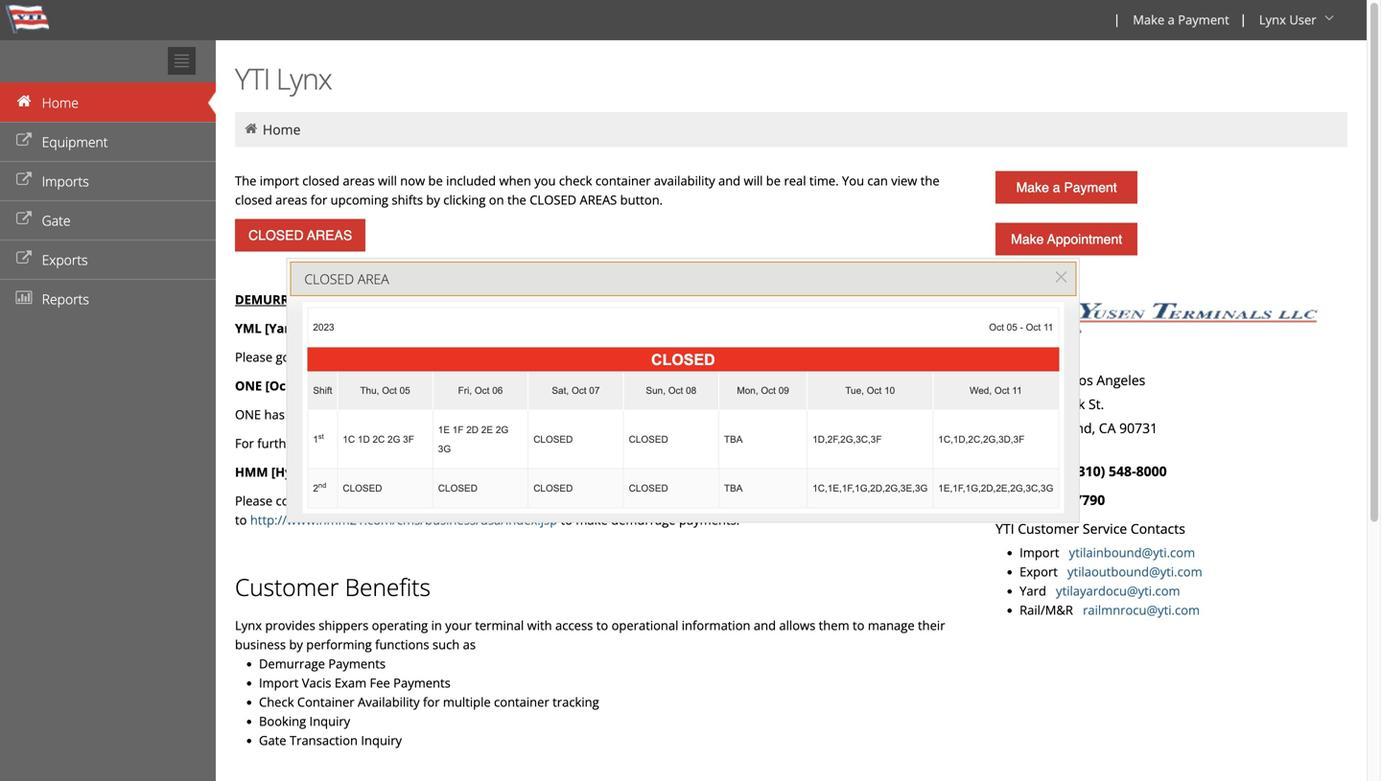 Task type: locate. For each thing, give the bounding box(es) containing it.
or right inquiries
[[616, 493, 629, 510]]

www.emodal.com link for one has moved their fee payments to emodal www.emodal.com
[[506, 406, 610, 423]]

1 vertical spatial customer
[[235, 572, 339, 603]]

1 horizontal spatial container
[[595, 172, 651, 189]]

(310)
[[1073, 462, 1105, 481]]

by up demurrage
[[289, 636, 303, 654]]

tba
[[724, 434, 743, 445], [724, 483, 743, 494]]

6029.
[[805, 435, 837, 452]]

code:y790
[[1037, 491, 1105, 509]]

yti inside the yti - port of los angeles 701 new dock st. terminal island, ca 90731
[[996, 371, 1014, 389]]

by inside lynx provides shippers operating in your terminal with access to operational information and allows them to manage their business by performing functions such as demurrage payments import vacis exam fee payments check container availability for multiple container tracking booking inquiry gate transaction inquiry
[[289, 636, 303, 654]]

ming
[[303, 320, 334, 337]]

their right manage
[[918, 617, 945, 634]]

when
[[499, 172, 531, 189]]

inquiry down availability
[[361, 732, 402, 750]]

and right availability
[[718, 172, 741, 189]]

oct for mon, oct 09
[[761, 385, 776, 396]]

2 at from the left
[[740, 435, 751, 452]]

oct right thu,
[[382, 385, 397, 396]]

for inside please contact demurrage@hmm21.com for demurrage inquiries or go to
[[474, 493, 491, 510]]

please
[[235, 349, 273, 366], [235, 493, 273, 510]]

exports
[[42, 251, 88, 269]]

oct left 07
[[572, 385, 587, 396]]

0 horizontal spatial by
[[289, 636, 303, 654]]

yti for yti customer service contacts
[[996, 520, 1014, 538]]

external link image inside exports link
[[14, 252, 34, 265]]

a
[[1168, 11, 1175, 28], [1053, 180, 1060, 195]]

ytilayardocu@yti.com
[[1056, 583, 1180, 600]]

0 vertical spatial for
[[311, 191, 327, 209]]

please down the hmm
[[235, 493, 273, 510]]

terminal
[[996, 419, 1051, 437]]

1 vertical spatial www.emodal.com link
[[506, 406, 610, 423]]

2 tba from the top
[[724, 483, 743, 494]]

0 horizontal spatial be
[[428, 172, 443, 189]]

1 horizontal spatial gate
[[259, 732, 286, 750]]

gate inside lynx provides shippers operating in your terminal with access to operational information and allows them to manage their business by performing functions such as demurrage payments import vacis exam fee payments check container availability for multiple container tracking booking inquiry gate transaction inquiry
[[259, 732, 286, 750]]

0 horizontal spatial payments.
[[534, 349, 595, 366]]

external link image for equipment
[[14, 134, 34, 147]]

www.emodal.com down sat,
[[506, 406, 610, 423]]

the down when
[[507, 191, 526, 209]]

home link right home icon at the top left of the page
[[263, 120, 301, 139]]

customers up emodal
[[425, 377, 492, 395]]

1 vertical spatial make
[[576, 512, 608, 529]]

or right chat
[[666, 435, 679, 452]]

1 vertical spatial contact
[[276, 493, 319, 510]]

2 please from the top
[[235, 493, 273, 510]]

2 external link image from the top
[[14, 212, 34, 226]]

to right access
[[596, 617, 608, 634]]

0 vertical spatial yti
[[235, 59, 270, 98]]

yti up home icon at the top left of the page
[[235, 59, 270, 98]]

multiple
[[443, 694, 491, 711]]

0 horizontal spatial payment
[[1064, 180, 1117, 195]]

oct up wed, oct 11
[[989, 322, 1004, 333]]

0 vertical spatial and
[[718, 172, 741, 189]]

0 vertical spatial import
[[1020, 544, 1059, 562]]

be right now
[[428, 172, 443, 189]]

1 vertical spatial 05
[[400, 385, 410, 396]]

www.one-
[[493, 435, 551, 452]]

0 vertical spatial lynx
[[1259, 11, 1286, 28]]

0 vertical spatial www.emodal.com link
[[308, 349, 413, 366]]

oct for sat, oct 07
[[572, 385, 587, 396]]

0 vertical spatial make
[[1133, 11, 1165, 28]]

0 horizontal spatial go
[[276, 349, 290, 366]]

reports
[[42, 290, 89, 308]]

vacis
[[302, 675, 331, 692]]

oct left 08
[[668, 385, 683, 396]]

-
[[1020, 322, 1023, 333], [1018, 371, 1022, 389]]

demurrage up http://www.hmm21.com/cms/business/usa/index.jsp to make demurrage payments.
[[494, 493, 559, 510]]

bar chart image
[[14, 291, 34, 305]]

payment
[[1178, 11, 1229, 28], [1064, 180, 1117, 195]]

their inside lynx provides shippers operating in your terminal with access to operational information and allows them to manage their business by performing functions such as demurrage payments import vacis exam fee payments check container availability for multiple container tracking booking inquiry gate transaction inquiry
[[918, 617, 945, 634]]

0 vertical spatial inquiry
[[309, 713, 350, 730]]

2 horizontal spatial lynx
[[1259, 11, 1286, 28]]

the
[[921, 172, 940, 189], [507, 191, 526, 209]]

yti down firms
[[996, 520, 1014, 538]]

contact inside please contact demurrage@hmm21.com for demurrage inquiries or go to
[[276, 493, 319, 510]]

home link up equipment
[[0, 82, 216, 122]]

be left real
[[766, 172, 781, 189]]

2 horizontal spatial by
[[682, 435, 696, 452]]

0 vertical spatial one
[[235, 377, 262, 395]]

shifts
[[392, 191, 423, 209]]

home
[[42, 94, 79, 112], [263, 120, 301, 139]]

external link image left 'imports'
[[14, 173, 34, 187]]

gate link
[[0, 200, 216, 240]]

1 vertical spatial the
[[507, 191, 526, 209]]

inquiry down container
[[309, 713, 350, 730]]

- up wed, oct 11
[[1020, 322, 1023, 333]]

lynx inside lynx user link
[[1259, 11, 1286, 28]]

11 left new
[[1012, 385, 1022, 396]]

oct left 09
[[761, 385, 776, 396]]

lynx inside lynx provides shippers operating in your terminal with access to operational information and allows them to manage their business by performing functions such as demurrage payments import vacis exam fee payments check container availability for multiple container tracking booking inquiry gate transaction inquiry
[[235, 617, 262, 634]]

by right shifts
[[426, 191, 440, 209]]

2 vertical spatial by
[[289, 636, 303, 654]]

1 horizontal spatial www.emodal.com link
[[506, 406, 610, 423]]

0 vertical spatial gate
[[42, 211, 71, 230]]

one has moved their fee payments to emodal www.emodal.com
[[235, 406, 610, 423]]

1 vertical spatial demurrage
[[494, 493, 559, 510]]

11 up port
[[1044, 322, 1053, 333]]

1 external link image from the top
[[14, 134, 34, 147]]

0 horizontal spatial areas
[[275, 191, 307, 209]]

angle down image
[[1320, 11, 1339, 24]]

external link image inside imports link
[[14, 173, 34, 187]]

oct left 10
[[867, 385, 882, 396]]

external link image inside "equipment" link
[[14, 134, 34, 147]]

contact
[[403, 435, 446, 452], [276, 493, 319, 510]]

ca
[[1099, 419, 1116, 437]]

0 vertical spatial please
[[235, 349, 273, 366]]

make a payment
[[1133, 11, 1229, 28], [1016, 180, 1117, 195]]

0 vertical spatial by
[[426, 191, 440, 209]]

will
[[378, 172, 397, 189], [744, 172, 763, 189]]

exam
[[335, 675, 367, 692]]

closed down www.one-line.com link
[[533, 483, 573, 494]]

1 st 1c 1d 2c 2g 3f
[[313, 433, 414, 445]]

areas up the upcoming
[[343, 172, 375, 189]]

0 vertical spatial payments.
[[534, 349, 595, 366]]

railmnrocu@yti.com link
[[1083, 602, 1200, 619]]

contact down the [hyundai
[[276, 493, 319, 510]]

1 horizontal spatial customer
[[1018, 520, 1079, 538]]

1 vertical spatial import
[[259, 675, 299, 692]]

2g inside 1e 1f 2d 2e 2g 3g
[[496, 425, 509, 435]]

import inside lynx provides shippers operating in your terminal with access to operational information and allows them to manage their business by performing functions such as demurrage payments import vacis exam fee payments check container availability for multiple container tracking booking inquiry gate transaction inquiry
[[259, 675, 299, 692]]

2 horizontal spatial for
[[474, 493, 491, 510]]

1 horizontal spatial payment
[[1178, 11, 1229, 28]]

demurrage
[[259, 656, 325, 673]]

hmm [hyundai merchant marine] customers
[[235, 464, 513, 481]]

their up 1c
[[331, 406, 358, 423]]

1 vertical spatial for
[[474, 493, 491, 510]]

0 vertical spatial make a payment
[[1133, 11, 1229, 28]]

external link image
[[14, 134, 34, 147], [14, 212, 34, 226]]

customers up 06
[[486, 320, 553, 337]]

844-
[[754, 435, 780, 452]]

for up http://www.hmm21.com/cms/business/usa/index.jsp to make demurrage payments.
[[474, 493, 491, 510]]

gate up exports
[[42, 211, 71, 230]]

None submit
[[235, 219, 366, 252]]

09
[[779, 385, 789, 396]]

2 external link image from the top
[[14, 252, 34, 265]]

1 please from the top
[[235, 349, 273, 366]]

appointment
[[1047, 232, 1122, 247]]

2g left 3f
[[388, 434, 400, 445]]

customers down 1e 1f 2d 2e 2g 3g
[[446, 464, 513, 481]]

payments up availability
[[393, 675, 451, 692]]

0 horizontal spatial home
[[42, 94, 79, 112]]

functions
[[375, 636, 429, 654]]

real
[[784, 172, 806, 189]]

areas
[[343, 172, 375, 189], [275, 191, 307, 209]]

0 horizontal spatial 05
[[400, 385, 410, 396]]

0 vertical spatial container
[[595, 172, 651, 189]]

the import closed areas will now be included when you check container availability and will be real time.  you can view the closed areas for upcoming shifts by clicking on the closed areas button.
[[235, 172, 940, 209]]

2 vertical spatial lynx
[[235, 617, 262, 634]]

check
[[259, 694, 294, 711]]

0 vertical spatial demurrage
[[466, 349, 531, 366]]

and inside the import closed areas will now be included when you check container availability and will be real time.  you can view the closed areas for upcoming shifts by clicking on the closed areas button.
[[718, 172, 741, 189]]

1 horizontal spatial inquiry
[[361, 732, 402, 750]]

0 horizontal spatial container
[[494, 694, 549, 711]]

to up [ocean
[[293, 349, 305, 366]]

container
[[595, 172, 651, 189], [494, 694, 549, 711]]

go right inquiries
[[632, 493, 646, 510]]

operating
[[372, 617, 428, 634]]

www.emodal.com link
[[308, 349, 413, 366], [506, 406, 610, 423]]

0 vertical spatial tba
[[724, 434, 743, 445]]

for left multiple
[[423, 694, 440, 711]]

yard
[[1020, 583, 1053, 600]]

manage
[[868, 617, 915, 634]]

1 vertical spatial make a payment link
[[996, 171, 1138, 204]]

1d
[[358, 434, 370, 445]]

0 horizontal spatial 11
[[1012, 385, 1022, 396]]

www.emodal.com link for to make demurrage payments.
[[308, 349, 413, 366]]

1 horizontal spatial or
[[666, 435, 679, 452]]

sun,
[[646, 385, 666, 396]]

closed down merchant
[[343, 483, 382, 494]]

demurrage down inquiries
[[611, 512, 676, 529]]

make down inquiries
[[576, 512, 608, 529]]

1 vertical spatial home
[[263, 120, 301, 139]]

closed down chat
[[629, 483, 668, 494]]

1e 1f 2d 2e 2g 3g
[[438, 425, 511, 454]]

home right home image
[[42, 94, 79, 112]]

and left allows
[[754, 617, 776, 634]]

home inside home link
[[42, 94, 79, 112]]

1 horizontal spatial at
[[740, 435, 751, 452]]

0 vertical spatial 11
[[1044, 322, 1053, 333]]

telephone:
[[996, 462, 1070, 481]]

yti - port of los angeles 701 new dock st. terminal island, ca 90731
[[996, 371, 1158, 437]]

external link image down home image
[[14, 134, 34, 147]]

questions
[[302, 435, 359, 452]]

please inside please contact demurrage@hmm21.com for demurrage inquiries or go to
[[235, 493, 273, 510]]

go down [yang
[[276, 349, 290, 366]]

10
[[884, 385, 895, 396]]

at down emodal
[[478, 435, 489, 452]]

or
[[666, 435, 679, 452], [616, 493, 629, 510]]

1 vertical spatial inquiry
[[361, 732, 402, 750]]

1 vertical spatial tba
[[724, 483, 743, 494]]

make inside 'link'
[[1011, 232, 1044, 247]]

701
[[996, 395, 1019, 413]]

1 vertical spatial payments.
[[679, 512, 740, 529]]

1 horizontal spatial will
[[744, 172, 763, 189]]

customer up provides
[[235, 572, 339, 603]]

payments. down phone
[[679, 512, 740, 529]]

- inside closed area dialog
[[1020, 322, 1023, 333]]

1 will from the left
[[378, 172, 397, 189]]

0 horizontal spatial make
[[431, 349, 463, 366]]

[ocean
[[265, 377, 309, 395]]

1 horizontal spatial lynx
[[276, 59, 332, 98]]

yti up 701
[[996, 371, 1014, 389]]

for left the upcoming
[[311, 191, 327, 209]]

0 horizontal spatial or
[[616, 493, 629, 510]]

[yang
[[265, 320, 299, 337]]

view
[[891, 172, 917, 189]]

and inside lynx provides shippers operating in your terminal with access to operational information and allows them to manage their business by performing functions such as demurrage payments import vacis exam fee payments check container availability for multiple container tracking booking inquiry gate transaction inquiry
[[754, 617, 776, 634]]

make down transportation]
[[431, 349, 463, 366]]

1 vertical spatial go
[[632, 493, 646, 510]]

fri,
[[458, 385, 472, 396]]

thu,
[[360, 385, 379, 396]]

to down the hmm
[[235, 512, 247, 529]]

1 vertical spatial their
[[918, 617, 945, 634]]

0 horizontal spatial |
[[1114, 11, 1120, 28]]

tba left 844-
[[724, 434, 743, 445]]

0 vertical spatial 05
[[1007, 322, 1017, 333]]

1 horizontal spatial and
[[754, 617, 776, 634]]

0 vertical spatial go
[[276, 349, 290, 366]]

1 vertical spatial external link image
[[14, 252, 34, 265]]

access
[[555, 617, 593, 634]]

0 vertical spatial external link image
[[14, 134, 34, 147]]

lynx user link
[[1251, 0, 1346, 40]]

of
[[1056, 371, 1068, 389]]

0 horizontal spatial import
[[259, 675, 299, 692]]

1 horizontal spatial a
[[1168, 11, 1175, 28]]

container left tracking
[[494, 694, 549, 711]]

at left 844-
[[740, 435, 751, 452]]

external link image
[[14, 173, 34, 187], [14, 252, 34, 265]]

inquiry
[[309, 713, 350, 730], [361, 732, 402, 750]]

- left port
[[1018, 371, 1022, 389]]

benefits
[[345, 572, 431, 603]]

external link image up 'bar chart' image
[[14, 252, 34, 265]]

05 up payments
[[400, 385, 410, 396]]

import up export
[[1020, 544, 1059, 562]]

www.emodal.com link down the marine
[[308, 349, 413, 366]]

you
[[842, 172, 864, 189]]

areas down import
[[275, 191, 307, 209]]

1 vertical spatial external link image
[[14, 212, 34, 226]]

oct left 06
[[475, 385, 490, 396]]

the right view
[[921, 172, 940, 189]]

home link
[[0, 82, 216, 122], [263, 120, 301, 139]]

closed down the
[[235, 191, 272, 209]]

payment up appointment
[[1064, 180, 1117, 195]]

1 vertical spatial and
[[754, 617, 776, 634]]

will left real
[[744, 172, 763, 189]]

1 horizontal spatial areas
[[343, 172, 375, 189]]

www.emodal.com down the marine
[[308, 349, 413, 366]]

1 horizontal spatial 2g
[[496, 425, 509, 435]]

0 vertical spatial closed
[[302, 172, 340, 189]]

1 horizontal spatial 05
[[1007, 322, 1017, 333]]

payment left lynx user
[[1178, 11, 1229, 28]]

will left now
[[378, 172, 397, 189]]

2g right 2e
[[496, 425, 509, 435]]

1 horizontal spatial www.emodal.com
[[506, 406, 610, 423]]

import up check
[[259, 675, 299, 692]]

1 tba from the top
[[724, 434, 743, 445]]

closed right import
[[302, 172, 340, 189]]

area
[[358, 270, 389, 288]]

0 vertical spatial external link image
[[14, 173, 34, 187]]

demurrage up 06
[[466, 349, 531, 366]]

closed inside the import closed areas will now be included when you check container availability and will be real time.  you can view the closed areas for upcoming shifts by clicking on the closed areas button.
[[530, 191, 577, 209]]

now
[[400, 172, 425, 189]]

2 be from the left
[[766, 172, 781, 189]]

1 vertical spatial gate
[[259, 732, 286, 750]]

0 horizontal spatial 2g
[[388, 434, 400, 445]]

1 | from the left
[[1114, 11, 1120, 28]]

customer down the firms code:y790
[[1018, 520, 1079, 538]]

payments.
[[534, 349, 595, 366], [679, 512, 740, 529]]

oct for fri, oct 06
[[475, 385, 490, 396]]

payments up exam
[[328, 656, 386, 673]]

express]
[[370, 377, 422, 395]]

merchant
[[331, 464, 391, 481]]

upcoming
[[331, 191, 388, 209]]

05 up wed, oct 11
[[1007, 322, 1017, 333]]

2023
[[313, 322, 334, 333]]

at
[[478, 435, 489, 452], [740, 435, 751, 452]]

closed down you
[[530, 191, 577, 209]]

the
[[235, 172, 257, 189]]

1 vertical spatial make
[[1016, 180, 1049, 195]]

such
[[432, 636, 460, 654]]

by left phone
[[682, 435, 696, 452]]

contact down one has moved their fee payments to emodal www.emodal.com
[[403, 435, 446, 452]]

mon, oct 09
[[737, 385, 789, 396]]

www.emodal.com link down sat,
[[506, 406, 610, 423]]

0 vertical spatial their
[[331, 406, 358, 423]]

1 external link image from the top
[[14, 173, 34, 187]]

home right home icon at the top left of the page
[[263, 120, 301, 139]]

05
[[1007, 322, 1017, 333], [400, 385, 410, 396]]

1 be from the left
[[428, 172, 443, 189]]

1 horizontal spatial home link
[[263, 120, 301, 139]]

availability
[[358, 694, 420, 711]]

07
[[589, 385, 600, 396]]

container up button.
[[595, 172, 651, 189]]

1 horizontal spatial by
[[426, 191, 440, 209]]

1 horizontal spatial for
[[423, 694, 440, 711]]

0 horizontal spatial a
[[1053, 180, 1060, 195]]

home image
[[14, 94, 34, 108]]

external link image inside gate link
[[14, 212, 34, 226]]

oct right wed,
[[995, 385, 1010, 396]]

tba down phone
[[724, 483, 743, 494]]

please for please contact demurrage@hmm21.com for demurrage inquiries or go to
[[235, 493, 273, 510]]

container inside lynx provides shippers operating in your terminal with access to operational information and allows them to manage their business by performing functions such as demurrage payments import vacis exam fee payments check container availability for multiple container tracking booking inquiry gate transaction inquiry
[[494, 694, 549, 711]]

external link image up 'bar chart' image
[[14, 212, 34, 226]]

1 horizontal spatial their
[[918, 617, 945, 634]]

8000
[[1136, 462, 1167, 481]]

as
[[463, 636, 476, 654]]

0 horizontal spatial contact
[[276, 493, 319, 510]]

yti for yti lynx
[[235, 59, 270, 98]]

please down the yml
[[235, 349, 273, 366]]



Task type: vqa. For each thing, say whether or not it's contained in the screenshot.


Task type: describe. For each thing, give the bounding box(es) containing it.
1 horizontal spatial make
[[576, 512, 608, 529]]

service
[[1083, 520, 1127, 538]]

to down inquiries
[[561, 512, 573, 529]]

booking
[[259, 713, 306, 730]]

0 vertical spatial contact
[[403, 435, 446, 452]]

0 horizontal spatial their
[[331, 406, 358, 423]]

1
[[313, 434, 318, 445]]

information
[[682, 617, 751, 634]]

demurrage inside please contact demurrage@hmm21.com for demurrage inquiries or go to
[[494, 493, 559, 510]]

oct for wed, oct 11
[[995, 385, 1010, 396]]

nd
[[318, 482, 326, 490]]

them
[[819, 617, 849, 634]]

closed inside 2 nd closed
[[343, 483, 382, 494]]

1 horizontal spatial payments.
[[679, 512, 740, 529]]

0 vertical spatial customers
[[486, 320, 553, 337]]

oct 05 - oct 11
[[989, 322, 1053, 333]]

1 horizontal spatial home
[[263, 120, 301, 139]]

external link image for imports
[[14, 173, 34, 187]]

0 vertical spatial make a payment link
[[1124, 0, 1236, 40]]

thu, oct 05
[[360, 385, 410, 396]]

for
[[235, 435, 254, 452]]

by inside the import closed areas will now be included when you check container availability and will be real time.  you can view the closed areas for upcoming shifts by clicking on the closed areas button.
[[426, 191, 440, 209]]

button.
[[620, 191, 663, 209]]

st
[[318, 433, 324, 441]]

mon,
[[737, 385, 758, 396]]

2 | from the left
[[1240, 11, 1247, 28]]

oct for sun, oct 08
[[668, 385, 683, 396]]

with
[[527, 617, 552, 634]]

equipment
[[42, 133, 108, 151]]

one for one has moved their fee payments to emodal www.emodal.com
[[235, 406, 261, 423]]

closed down the 3g
[[438, 483, 478, 494]]

angeles
[[1097, 371, 1146, 389]]

import ytilainbound@yti.com
[[1020, 544, 1195, 562]]

1c,1e,1f,1g,2d,2g,3e,3g
[[813, 483, 928, 494]]

0 vertical spatial payments
[[328, 656, 386, 673]]

1 vertical spatial make a payment
[[1016, 180, 1117, 195]]

0 horizontal spatial closed
[[235, 191, 272, 209]]

shift
[[313, 385, 332, 396]]

line.com
[[551, 435, 600, 452]]

www.one-line.com link
[[493, 435, 600, 452]]

please go to www.emodal.com to make demurrage payments.
[[235, 349, 595, 366]]

make for make appointment 'link'
[[1011, 232, 1044, 247]]

2 will from the left
[[744, 172, 763, 189]]

port
[[1026, 371, 1052, 389]]

for inside lynx provides shippers operating in your terminal with access to operational information and allows them to manage their business by performing functions such as demurrage payments import vacis exam fee payments check container availability for multiple container tracking booking inquiry gate transaction inquiry
[[423, 694, 440, 711]]

closed right live
[[629, 434, 668, 445]]

oct for tue, oct 10
[[867, 385, 882, 396]]

0 vertical spatial payment
[[1178, 11, 1229, 28]]

yml [yang ming marine transportation] customers
[[235, 320, 553, 337]]

yti for yti - port of los angeles 701 new dock st. terminal island, ca 90731
[[996, 371, 1014, 389]]

equipment link
[[0, 122, 216, 161]]

lynx for user
[[1259, 11, 1286, 28]]

2 vertical spatial one
[[449, 435, 475, 452]]

one for one [ocean network express] customers
[[235, 377, 262, 395]]

make for the bottommost make a payment link
[[1016, 180, 1049, 195]]

1e,1f,1g,2d,2e,2g,3c,3g
[[938, 483, 1053, 494]]

firms code:y790
[[996, 491, 1105, 509]]

fri, oct 06
[[458, 385, 503, 396]]

external link image for exports
[[14, 252, 34, 265]]

2 nd closed
[[313, 482, 382, 494]]

or inside please contact demurrage@hmm21.com for demurrage inquiries or go to
[[616, 493, 629, 510]]

please contact demurrage@hmm21.com for demurrage inquiries or go to
[[235, 493, 646, 529]]

to down transportation]
[[416, 349, 428, 366]]

demurrage@hmm21.com
[[322, 493, 471, 510]]

0 horizontal spatial home link
[[0, 82, 216, 122]]

to right them
[[853, 617, 865, 634]]

2d
[[466, 425, 479, 435]]

http://www.hmm21.com/cms/business/usa/index.jsp to make demurrage payments.
[[250, 512, 740, 529]]

go inside please contact demurrage@hmm21.com for demurrage inquiries or go to
[[632, 493, 646, 510]]

1 horizontal spatial import
[[1020, 544, 1059, 562]]

1 horizontal spatial payments
[[393, 675, 451, 692]]

please
[[362, 435, 399, 452]]

1f
[[453, 425, 464, 435]]

marine
[[337, 320, 381, 337]]

operational
[[612, 617, 679, 634]]

payments
[[383, 406, 441, 423]]

1 vertical spatial areas
[[275, 191, 307, 209]]

[hyundai
[[271, 464, 328, 481]]

sat,
[[552, 385, 569, 396]]

chat
[[631, 435, 663, 452]]

1 horizontal spatial closed
[[302, 172, 340, 189]]

oct for thu, oct 05
[[382, 385, 397, 396]]

home image
[[243, 122, 259, 136]]

0 vertical spatial customer
[[1018, 520, 1079, 538]]

to up the 1e
[[444, 406, 456, 423]]

closed down sat,
[[533, 434, 573, 445]]

ytilayardocu@yti.com link
[[1056, 583, 1180, 600]]

announcements:
[[317, 291, 437, 308]]

08
[[686, 385, 697, 396]]

ytilainbound@yti.com
[[1069, 544, 1195, 562]]

container inside the import closed areas will now be included when you check container availability and will be real time.  you can view the closed areas for upcoming shifts by clicking on the closed areas button.
[[595, 172, 651, 189]]

has
[[264, 406, 285, 423]]

import
[[260, 172, 299, 189]]

make appointment link
[[996, 223, 1138, 256]]

customer benefits
[[235, 572, 431, 603]]

shippers
[[319, 617, 369, 634]]

demurrage
[[235, 291, 313, 308]]

rail/m&r
[[1020, 602, 1080, 619]]

yti lynx
[[235, 59, 332, 98]]

in
[[431, 617, 442, 634]]

2g inside 1 st 1c 1d 2c 2g 3f
[[388, 434, 400, 445]]

clicking
[[443, 191, 486, 209]]

demurrage announcements:
[[235, 291, 437, 308]]

on
[[489, 191, 504, 209]]

exports link
[[0, 240, 216, 279]]

2 vertical spatial demurrage
[[611, 512, 676, 529]]

gate inside gate link
[[42, 211, 71, 230]]

2
[[313, 483, 318, 494]]

0 vertical spatial make
[[431, 349, 463, 366]]

further
[[257, 435, 298, 452]]

0 vertical spatial or
[[666, 435, 679, 452]]

1 at from the left
[[478, 435, 489, 452]]

you
[[534, 172, 556, 189]]

0 horizontal spatial inquiry
[[309, 713, 350, 730]]

http://www.hmm21.com/cms/business/usa/index.jsp link
[[250, 512, 557, 529]]

your
[[445, 617, 472, 634]]

ytilaoutbound@yti.com
[[1068, 564, 1202, 581]]

reports link
[[0, 279, 216, 318]]

0 horizontal spatial www.emodal.com
[[308, 349, 413, 366]]

please for please go to www.emodal.com to make demurrage payments.
[[235, 349, 273, 366]]

- inside the yti - port of los angeles 701 new dock st. terminal island, ca 90731
[[1018, 371, 1022, 389]]

for further questions please contact one at www.one-line.com live chat or by phone at 844-413-6029.
[[235, 435, 837, 452]]

customers for one [ocean network express] customers
[[425, 377, 492, 395]]

los
[[1072, 371, 1093, 389]]

areas
[[580, 191, 617, 209]]

tba for 1c,1e,1f,1g,2d,2g,3e,3g
[[724, 483, 743, 494]]

1 vertical spatial by
[[682, 435, 696, 452]]

closed up 08
[[651, 351, 715, 369]]

dock
[[1054, 395, 1085, 413]]

inquiries
[[562, 493, 613, 510]]

oct up port
[[1026, 322, 1041, 333]]

1 horizontal spatial 11
[[1044, 322, 1053, 333]]

tba for 1d,2f,2g,3c,3f
[[724, 434, 743, 445]]

tracking
[[553, 694, 599, 711]]

yti customer service contacts
[[996, 520, 1185, 538]]

1d,2f,2g,3c,3f
[[813, 434, 882, 445]]

sat, oct 07
[[552, 385, 600, 396]]

st.
[[1089, 395, 1104, 413]]

external link image for gate
[[14, 212, 34, 226]]

contacts
[[1131, 520, 1185, 538]]

to inside please contact demurrage@hmm21.com for demurrage inquiries or go to
[[235, 512, 247, 529]]

firms
[[996, 491, 1033, 509]]

yml
[[235, 320, 262, 337]]

business
[[235, 636, 286, 654]]

for inside the import closed areas will now be included when you check container availability and will be real time.  you can view the closed areas for upcoming shifts by clicking on the closed areas button.
[[311, 191, 327, 209]]

lynx for provides
[[235, 617, 262, 634]]

1 horizontal spatial the
[[921, 172, 940, 189]]

closed area dialog
[[282, 254, 1080, 527]]

customers for hmm [hyundai merchant marine] customers
[[446, 464, 513, 481]]



